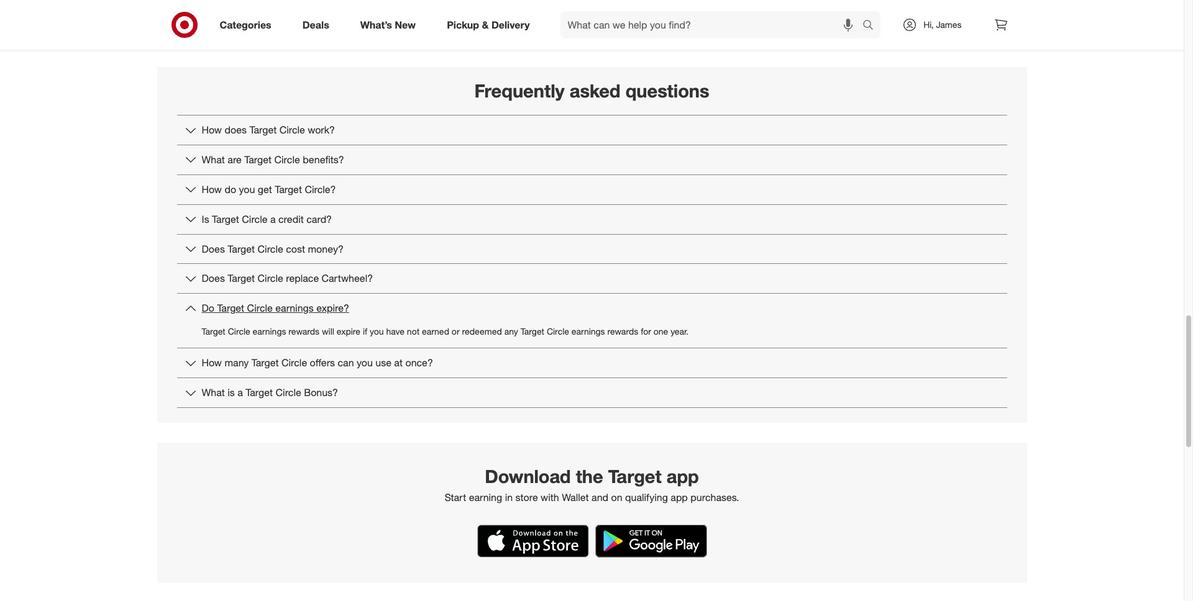 Task type: describe. For each thing, give the bounding box(es) containing it.
pickup
[[447, 18, 479, 31]]

replace
[[286, 273, 319, 285]]

target inside does target circle cost money? dropdown button
[[228, 243, 255, 255]]

qualifying
[[625, 492, 668, 504]]

does target circle cost money? button
[[177, 235, 1008, 264]]

what is a target circle bonus? button
[[177, 379, 1008, 408]]

cost
[[286, 243, 305, 255]]

how for how do you get target circle?
[[202, 183, 222, 196]]

is target circle a credit card?
[[202, 213, 332, 226]]

year.
[[671, 327, 689, 337]]

deals link
[[292, 11, 345, 39]]

what are target circle benefits?
[[202, 154, 344, 166]]

on
[[611, 492, 623, 504]]

target inside the how do you get target circle? dropdown button
[[275, 183, 302, 196]]

how for how does target circle work?
[[202, 124, 222, 136]]

search button
[[858, 11, 887, 41]]

target right any
[[521, 327, 545, 337]]

target inside does target circle replace cartwheel? dropdown button
[[228, 273, 255, 285]]

circle down does target circle cost money?
[[258, 273, 283, 285]]

what for what is a target circle bonus?
[[202, 387, 225, 399]]

what's new link
[[350, 11, 432, 39]]

yet?
[[554, 6, 573, 19]]

get
[[258, 183, 272, 196]]

will
[[322, 327, 334, 337]]

earning
[[469, 492, 503, 504]]

download
[[485, 466, 571, 488]]

bonus?
[[304, 387, 338, 399]]

circle left cost
[[258, 243, 283, 255]]

credit
[[279, 213, 304, 226]]

what's
[[360, 18, 392, 31]]

learn more about redcard link
[[576, 6, 697, 20]]

new
[[395, 18, 416, 31]]

2 rewards from the left
[[608, 327, 639, 337]]

or
[[452, 327, 460, 337]]

purchases.
[[691, 492, 740, 504]]

frequently asked questions
[[475, 80, 710, 102]]

if
[[363, 327, 368, 337]]

target inside what are target circle benefits? dropdown button
[[245, 154, 272, 166]]

target inside how many target circle offers can you use at once? dropdown button
[[252, 357, 279, 369]]

does target circle replace cartwheel?
[[202, 273, 373, 285]]

&
[[482, 18, 489, 31]]

can
[[338, 357, 354, 369]]

is
[[228, 387, 235, 399]]

circle down do target circle earnings expire? dropdown button
[[547, 327, 569, 337]]

expire?
[[317, 302, 349, 315]]

what are target circle benefits? button
[[177, 146, 1008, 175]]

deals
[[303, 18, 329, 31]]

does
[[225, 124, 247, 136]]

circle down get
[[242, 213, 268, 226]]

earnings inside dropdown button
[[276, 302, 314, 315]]

do target circle earnings expire?
[[202, 302, 349, 315]]

1 rewards from the left
[[289, 327, 320, 337]]

frequently
[[475, 80, 565, 102]]

get it on google play image
[[595, 525, 707, 558]]

target inside how does target circle work? dropdown button
[[250, 124, 277, 136]]

with
[[541, 492, 559, 504]]

circle left work? on the top left of the page
[[280, 124, 305, 136]]

cartwheel?
[[322, 273, 373, 285]]

circle up how do you get target circle?
[[275, 154, 300, 166]]

earned
[[422, 327, 450, 337]]

how many target circle offers can you use at once? button
[[177, 349, 1008, 378]]

circle?
[[305, 183, 336, 196]]

do
[[202, 302, 214, 315]]

what is a target circle bonus?
[[202, 387, 338, 399]]

are
[[228, 154, 242, 166]]

1 vertical spatial app
[[671, 492, 688, 504]]

download on the appstore image
[[477, 525, 589, 558]]

how does target circle work? button
[[177, 116, 1008, 145]]

circle left offers
[[282, 357, 307, 369]]

earnings down do target circle earnings expire? dropdown button
[[572, 327, 605, 337]]



Task type: locate. For each thing, give the bounding box(es) containing it.
rewards left for
[[608, 327, 639, 337]]

benefits?
[[303, 154, 344, 166]]

circle down does target circle replace cartwheel?
[[247, 302, 273, 315]]

a right &
[[504, 6, 509, 19]]

does for does target circle replace cartwheel?
[[202, 273, 225, 285]]

target inside do target circle earnings expire? dropdown button
[[217, 302, 244, 315]]

how do you get target circle? button
[[177, 175, 1008, 204]]

for
[[641, 327, 651, 337]]

what for what are target circle benefits?
[[202, 154, 225, 166]]

1 horizontal spatial redcard
[[658, 6, 697, 19]]

pickup & delivery
[[447, 18, 530, 31]]

what left are
[[202, 154, 225, 166]]

what left "is"
[[202, 387, 225, 399]]

does
[[202, 243, 225, 255], [202, 273, 225, 285]]

how left 'many'
[[202, 357, 222, 369]]

target up 'qualifying'
[[609, 466, 662, 488]]

a right "is"
[[238, 387, 243, 399]]

expire
[[337, 327, 361, 337]]

a for redcard
[[504, 6, 509, 19]]

2 how from the top
[[202, 183, 222, 196]]

what's new
[[360, 18, 416, 31]]

2 what from the top
[[202, 387, 225, 399]]

1 vertical spatial a
[[270, 213, 276, 226]]

how does target circle work?
[[202, 124, 335, 136]]

0 horizontal spatial redcard
[[512, 6, 551, 19]]

how left do
[[202, 183, 222, 196]]

wallet
[[562, 492, 589, 504]]

not
[[407, 327, 420, 337]]

0 vertical spatial does
[[202, 243, 225, 255]]

do target circle earnings expire? button
[[177, 294, 1008, 323]]

have right don't
[[480, 6, 501, 19]]

a for target
[[238, 387, 243, 399]]

you
[[239, 183, 255, 196], [370, 327, 384, 337], [357, 357, 373, 369]]

search
[[858, 20, 887, 32]]

does down is
[[202, 243, 225, 255]]

target circle earnings rewards will expire if you have not earned or redeemed any target circle earnings rewards for one year.
[[202, 327, 689, 337]]

start
[[445, 492, 466, 504]]

have left not
[[386, 327, 405, 337]]

many
[[225, 357, 249, 369]]

circle
[[280, 124, 305, 136], [275, 154, 300, 166], [242, 213, 268, 226], [258, 243, 283, 255], [258, 273, 283, 285], [247, 302, 273, 315], [228, 327, 250, 337], [547, 327, 569, 337], [282, 357, 307, 369], [276, 387, 301, 399]]

0 horizontal spatial have
[[386, 327, 405, 337]]

target down does target circle cost money?
[[228, 273, 255, 285]]

how many target circle offers can you use at once?
[[202, 357, 433, 369]]

how
[[202, 124, 222, 136], [202, 183, 222, 196], [202, 357, 222, 369]]

target right "is"
[[246, 387, 273, 399]]

a left credit in the top of the page
[[270, 213, 276, 226]]

What can we help you find? suggestions appear below search field
[[561, 11, 866, 39]]

in
[[505, 492, 513, 504]]

1 vertical spatial what
[[202, 387, 225, 399]]

about
[[629, 6, 655, 19]]

0 vertical spatial app
[[667, 466, 699, 488]]

1 vertical spatial does
[[202, 273, 225, 285]]

2 does from the top
[[202, 273, 225, 285]]

circle up 'many'
[[228, 327, 250, 337]]

target
[[250, 124, 277, 136], [245, 154, 272, 166], [275, 183, 302, 196], [212, 213, 239, 226], [228, 243, 255, 255], [228, 273, 255, 285], [217, 302, 244, 315], [202, 327, 226, 337], [521, 327, 545, 337], [252, 357, 279, 369], [246, 387, 273, 399], [609, 466, 662, 488]]

questions
[[626, 80, 710, 102]]

how do you get target circle?
[[202, 183, 336, 196]]

is target circle a credit card? button
[[177, 205, 1008, 234]]

learn
[[576, 6, 601, 19]]

0 horizontal spatial a
[[238, 387, 243, 399]]

redcard left yet?
[[512, 6, 551, 19]]

target right does
[[250, 124, 277, 136]]

do
[[225, 183, 236, 196]]

any
[[505, 327, 518, 337]]

and
[[592, 492, 609, 504]]

0 vertical spatial a
[[504, 6, 509, 19]]

does up do in the bottom left of the page
[[202, 273, 225, 285]]

once?
[[406, 357, 433, 369]]

categories link
[[209, 11, 287, 39]]

is
[[202, 213, 209, 226]]

app
[[667, 466, 699, 488], [671, 492, 688, 504]]

1 does from the top
[[202, 243, 225, 255]]

redeemed
[[462, 327, 502, 337]]

2 horizontal spatial a
[[504, 6, 509, 19]]

target down do in the bottom left of the page
[[202, 327, 226, 337]]

you right if on the bottom of page
[[370, 327, 384, 337]]

one
[[654, 327, 669, 337]]

app right 'qualifying'
[[671, 492, 688, 504]]

does target circle replace cartwheel? button
[[177, 265, 1008, 294]]

circle left bonus?
[[276, 387, 301, 399]]

have
[[480, 6, 501, 19], [386, 327, 405, 337]]

at
[[394, 357, 403, 369]]

does for does target circle cost money?
[[202, 243, 225, 255]]

target right do in the bottom left of the page
[[217, 302, 244, 315]]

1 what from the top
[[202, 154, 225, 166]]

offers
[[310, 357, 335, 369]]

how left does
[[202, 124, 222, 136]]

circle inside dropdown button
[[247, 302, 273, 315]]

what
[[202, 154, 225, 166], [202, 387, 225, 399]]

you right do
[[239, 183, 255, 196]]

target right 'many'
[[252, 357, 279, 369]]

1 vertical spatial how
[[202, 183, 222, 196]]

2 vertical spatial you
[[357, 357, 373, 369]]

app up purchases.
[[667, 466, 699, 488]]

delivery
[[492, 18, 530, 31]]

0 horizontal spatial rewards
[[289, 327, 320, 337]]

how for how many target circle offers can you use at once?
[[202, 357, 222, 369]]

1 vertical spatial have
[[386, 327, 405, 337]]

pickup & delivery link
[[437, 11, 546, 39]]

target right are
[[245, 154, 272, 166]]

work?
[[308, 124, 335, 136]]

a
[[504, 6, 509, 19], [270, 213, 276, 226], [238, 387, 243, 399]]

james
[[937, 19, 962, 30]]

store
[[516, 492, 538, 504]]

hi, james
[[924, 19, 962, 30]]

earnings down does target circle replace cartwheel?
[[276, 302, 314, 315]]

target right get
[[275, 183, 302, 196]]

1 how from the top
[[202, 124, 222, 136]]

1 vertical spatial you
[[370, 327, 384, 337]]

3 how from the top
[[202, 357, 222, 369]]

0 vertical spatial how
[[202, 124, 222, 136]]

target inside is target circle a credit card? dropdown button
[[212, 213, 239, 226]]

1 redcard from the left
[[512, 6, 551, 19]]

2 vertical spatial a
[[238, 387, 243, 399]]

target right is
[[212, 213, 239, 226]]

2 redcard from the left
[[658, 6, 697, 19]]

1 horizontal spatial a
[[270, 213, 276, 226]]

don't
[[454, 6, 477, 19]]

2 vertical spatial how
[[202, 357, 222, 369]]

hi,
[[924, 19, 934, 30]]

you left use at the bottom of the page
[[357, 357, 373, 369]]

target down is target circle a credit card?
[[228, 243, 255, 255]]

0 vertical spatial you
[[239, 183, 255, 196]]

0 vertical spatial what
[[202, 154, 225, 166]]

card?
[[307, 213, 332, 226]]

money?
[[308, 243, 344, 255]]

the
[[576, 466, 604, 488]]

1 horizontal spatial have
[[480, 6, 501, 19]]

download the target app start earning in store with wallet and on qualifying app purchases.
[[445, 466, 740, 504]]

use
[[376, 357, 392, 369]]

redcard
[[512, 6, 551, 19], [658, 6, 697, 19]]

don't have a redcard yet? learn more about redcard
[[454, 6, 697, 19]]

redcard right about
[[658, 6, 697, 19]]

asked
[[570, 80, 621, 102]]

earnings
[[276, 302, 314, 315], [253, 327, 286, 337], [572, 327, 605, 337]]

rewards
[[289, 327, 320, 337], [608, 327, 639, 337]]

more
[[604, 6, 626, 19]]

earnings down do target circle earnings expire?
[[253, 327, 286, 337]]

categories
[[220, 18, 272, 31]]

1 horizontal spatial rewards
[[608, 327, 639, 337]]

0 vertical spatial have
[[480, 6, 501, 19]]

does target circle cost money?
[[202, 243, 344, 255]]

rewards left will in the bottom left of the page
[[289, 327, 320, 337]]

target inside download the target app start earning in store with wallet and on qualifying app purchases.
[[609, 466, 662, 488]]

target inside what is a target circle bonus? dropdown button
[[246, 387, 273, 399]]



Task type: vqa. For each thing, say whether or not it's contained in the screenshot.
the What in the WHAT IS A TARGET CIRCLE BONUS? dropdown button
yes



